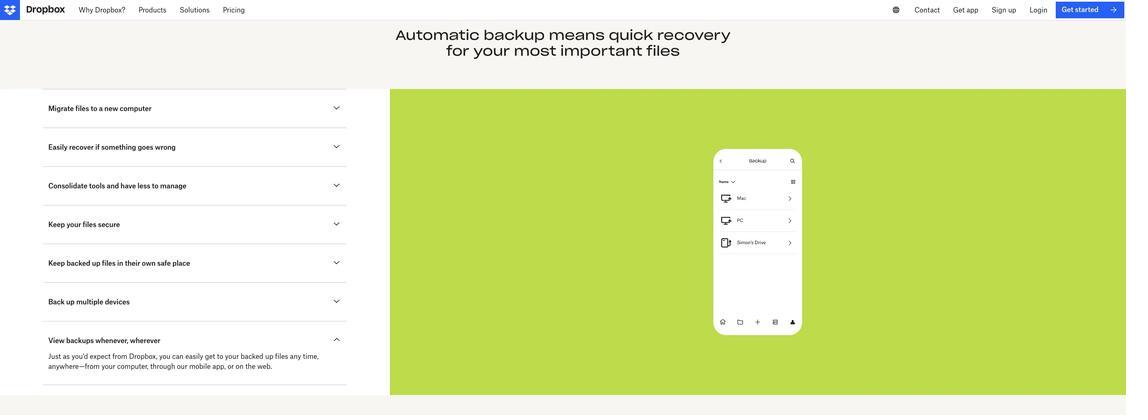Task type: vqa. For each thing, say whether or not it's contained in the screenshot.
leftmost add
no



Task type: describe. For each thing, give the bounding box(es) containing it.
wherever
[[130, 337, 161, 345]]

computer
[[120, 105, 152, 113]]

goes
[[138, 143, 153, 152]]

most
[[514, 42, 557, 60]]

tools
[[89, 182, 105, 190]]

their
[[125, 259, 140, 268]]

recover
[[69, 143, 94, 152]]

our
[[177, 363, 188, 371]]

recovery
[[658, 26, 731, 44]]

consolidate
[[48, 182, 88, 190]]

app
[[967, 6, 979, 14]]

easily
[[48, 143, 68, 152]]

0 horizontal spatial to
[[91, 105, 97, 113]]

login link
[[1024, 0, 1055, 20]]

why
[[79, 6, 93, 14]]

up inside just as you'd expect from dropbox, you can easily get to your backed up files any time, anywhere—from your computer, through our mobile app, or on the web.
[[265, 353, 274, 361]]

can
[[172, 353, 184, 361]]

solutions button
[[173, 0, 216, 20]]

automatic
[[396, 26, 480, 44]]

new
[[104, 105, 118, 113]]

web.
[[257, 363, 272, 371]]

important
[[561, 42, 643, 60]]

why dropbox?
[[79, 6, 125, 14]]

in
[[117, 259, 123, 268]]

up inside "link"
[[1009, 6, 1017, 14]]

sign
[[992, 6, 1007, 14]]

back
[[48, 298, 65, 306]]

files inside just as you'd expect from dropbox, you can easily get to your backed up files any time, anywhere—from your computer, through our mobile app, or on the web.
[[275, 353, 288, 361]]

products button
[[132, 0, 173, 20]]

secure
[[98, 221, 120, 229]]

sign up link
[[986, 0, 1024, 20]]

get app
[[954, 6, 979, 14]]

wrong
[[155, 143, 176, 152]]

get for get app
[[954, 6, 966, 14]]

keep your files secure
[[48, 221, 120, 229]]

why dropbox? button
[[72, 0, 132, 20]]

view
[[48, 337, 65, 345]]

place
[[173, 259, 190, 268]]

1 vertical spatial to
[[152, 182, 159, 190]]

get started link
[[1057, 2, 1125, 18]]

expect
[[90, 353, 111, 361]]

have
[[121, 182, 136, 190]]

just
[[48, 353, 61, 361]]

contact button
[[909, 0, 947, 20]]

manage
[[160, 182, 187, 190]]

0 horizontal spatial backed
[[67, 259, 90, 268]]

sign up
[[992, 6, 1017, 14]]

safe
[[157, 259, 171, 268]]



Task type: locate. For each thing, give the bounding box(es) containing it.
keep
[[48, 221, 65, 229], [48, 259, 65, 268]]

your inside automatic backup means quick recovery for your most important files
[[474, 42, 510, 60]]

any
[[290, 353, 301, 361]]

solutions
[[180, 6, 210, 14]]

2 keep from the top
[[48, 259, 65, 268]]

from
[[112, 353, 127, 361]]

backed
[[67, 259, 90, 268], [241, 353, 264, 361]]

up right back
[[66, 298, 75, 306]]

app,
[[213, 363, 226, 371]]

you
[[159, 353, 171, 361]]

a
[[99, 105, 103, 113]]

backups
[[66, 337, 94, 345]]

started
[[1076, 6, 1100, 14]]

migrate
[[48, 105, 74, 113]]

pricing link
[[216, 0, 252, 20]]

whenever,
[[95, 337, 129, 345]]

0 vertical spatial backed
[[67, 259, 90, 268]]

your left "secure"
[[67, 221, 81, 229]]

get left started
[[1062, 6, 1074, 14]]

to left a
[[91, 105, 97, 113]]

2 vertical spatial to
[[217, 353, 223, 361]]

products
[[139, 6, 167, 14]]

files
[[647, 42, 680, 60], [76, 105, 89, 113], [83, 221, 96, 229], [102, 259, 116, 268], [275, 353, 288, 361]]

get app button
[[947, 0, 986, 20]]

get inside dropdown button
[[954, 6, 966, 14]]

as
[[63, 353, 70, 361]]

back up multiple devices
[[48, 298, 130, 306]]

migrate files to a new computer
[[48, 105, 152, 113]]

0 vertical spatial to
[[91, 105, 97, 113]]

and
[[107, 182, 119, 190]]

computer,
[[117, 363, 149, 371]]

quick
[[609, 26, 654, 44]]

your right for
[[474, 42, 510, 60]]

keep backed up files in their own safe place
[[48, 259, 190, 268]]

get started
[[1062, 6, 1100, 14]]

up left the in
[[92, 259, 100, 268]]

up right sign
[[1009, 6, 1017, 14]]

backed up the the
[[241, 353, 264, 361]]

means
[[549, 26, 605, 44]]

multiple
[[76, 298, 103, 306]]

1 keep from the top
[[48, 221, 65, 229]]

a list of a user's devices and hard drives that are being backed up in dropbox backup as viewed on a mobile device image
[[410, 109, 1107, 375]]

your
[[474, 42, 510, 60], [67, 221, 81, 229], [225, 353, 239, 361], [102, 363, 115, 371]]

to right less
[[152, 182, 159, 190]]

backed down keep your files secure
[[67, 259, 90, 268]]

to
[[91, 105, 97, 113], [152, 182, 159, 190], [217, 353, 223, 361]]

time,
[[303, 353, 319, 361]]

anywhere—from
[[48, 363, 100, 371]]

own
[[142, 259, 156, 268]]

pricing
[[223, 6, 245, 14]]

on
[[236, 363, 244, 371]]

up up the web.
[[265, 353, 274, 361]]

easily recover if something goes wrong
[[48, 143, 176, 152]]

dropbox,
[[129, 353, 158, 361]]

devices
[[105, 298, 130, 306]]

to right get
[[217, 353, 223, 361]]

keep up back
[[48, 259, 65, 268]]

mobile
[[189, 363, 211, 371]]

you'd
[[72, 353, 88, 361]]

get left app
[[954, 6, 966, 14]]

get for get started
[[1062, 6, 1074, 14]]

keep down consolidate
[[48, 221, 65, 229]]

through
[[150, 363, 175, 371]]

login
[[1030, 6, 1048, 14]]

1 vertical spatial backed
[[241, 353, 264, 361]]

consolidate tools and have less to manage
[[48, 182, 187, 190]]

contact
[[915, 6, 941, 14]]

your up 'or'
[[225, 353, 239, 361]]

get
[[1062, 6, 1074, 14], [954, 6, 966, 14]]

1 horizontal spatial get
[[1062, 6, 1074, 14]]

to inside just as you'd expect from dropbox, you can easily get to your backed up files any time, anywhere—from your computer, through our mobile app, or on the web.
[[217, 353, 223, 361]]

backed inside just as you'd expect from dropbox, you can easily get to your backed up files any time, anywhere—from your computer, through our mobile app, or on the web.
[[241, 353, 264, 361]]

just as you'd expect from dropbox, you can easily get to your backed up files any time, anywhere—from your computer, through our mobile app, or on the web.
[[48, 353, 319, 371]]

1 horizontal spatial to
[[152, 182, 159, 190]]

up
[[1009, 6, 1017, 14], [92, 259, 100, 268], [66, 298, 75, 306], [265, 353, 274, 361]]

automatic backup means quick recovery for your most important files
[[396, 26, 731, 60]]

1 vertical spatial keep
[[48, 259, 65, 268]]

easily
[[186, 353, 203, 361]]

files inside automatic backup means quick recovery for your most important files
[[647, 42, 680, 60]]

dropbox?
[[95, 6, 125, 14]]

1 horizontal spatial backed
[[241, 353, 264, 361]]

2 horizontal spatial to
[[217, 353, 223, 361]]

get
[[205, 353, 215, 361]]

backup
[[484, 26, 545, 44]]

something
[[101, 143, 136, 152]]

0 horizontal spatial get
[[954, 6, 966, 14]]

less
[[138, 182, 150, 190]]

0 vertical spatial keep
[[48, 221, 65, 229]]

if
[[95, 143, 100, 152]]

or
[[228, 363, 234, 371]]

keep for keep backed up files in their own safe place
[[48, 259, 65, 268]]

view backups whenever, wherever
[[48, 337, 161, 345]]

your down expect at the left bottom of the page
[[102, 363, 115, 371]]

keep for keep your files secure
[[48, 221, 65, 229]]

the
[[246, 363, 256, 371]]

for
[[447, 42, 470, 60]]



